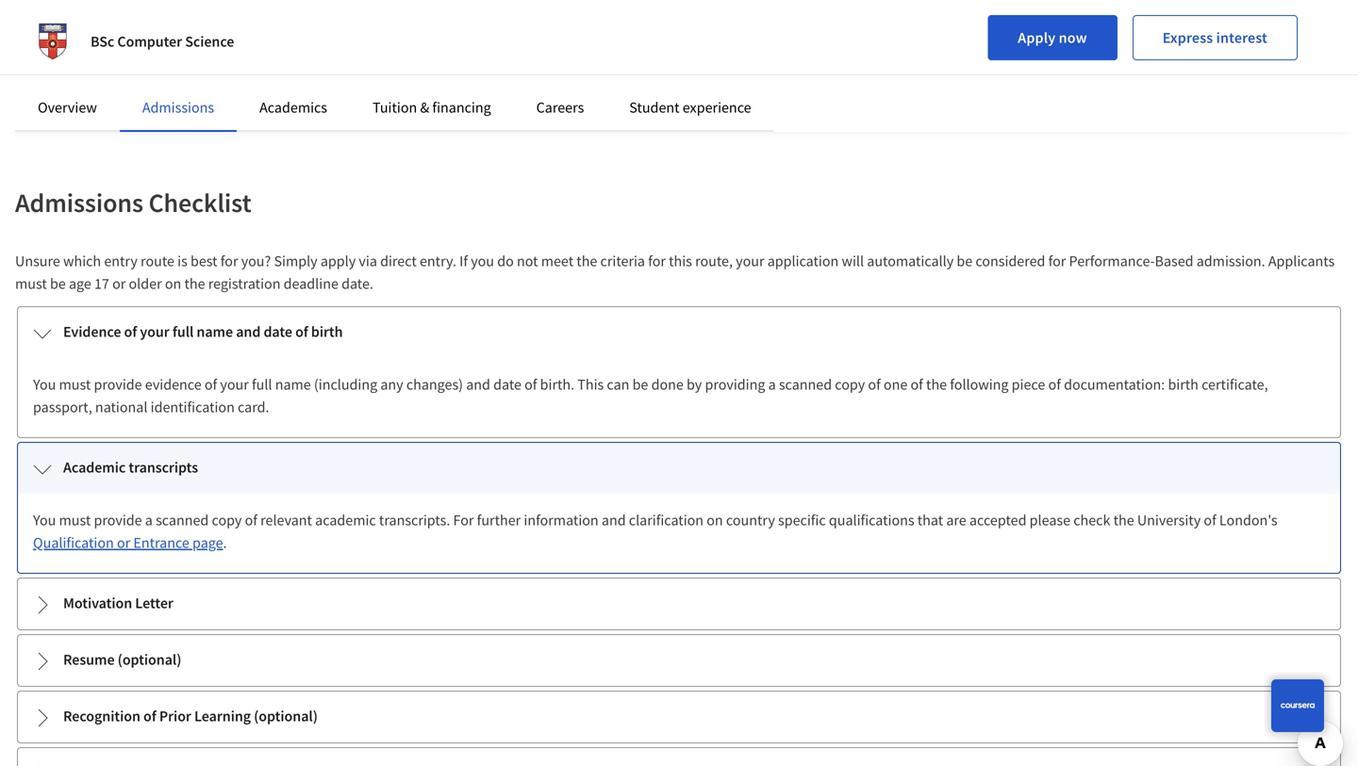 Task type: vqa. For each thing, say whether or not it's contained in the screenshot.
one
yes



Task type: locate. For each thing, give the bounding box(es) containing it.
admissions link
[[142, 98, 214, 117]]

1 horizontal spatial performance-
[[1069, 252, 1155, 271]]

the inside the and relevant work experience. once you gain entry to the degree, you'll also need to achieve a pass (40% weighted average or higher) in
[[951, 7, 972, 25]]

provide for evidence
[[94, 375, 142, 394]]

provide inside you must provide a scanned copy of relevant academic transcripts. for further information and clarification on country specific qualifications that are accepted please check the university of london's qualification or entrance page .
[[94, 511, 142, 530]]

0 vertical spatial entry
[[898, 7, 932, 25]]

you right if
[[471, 252, 494, 271]]

your up 'card.'
[[220, 375, 249, 394]]

0 vertical spatial be
[[957, 252, 973, 271]]

1 you from the top
[[33, 375, 56, 394]]

the right check
[[1114, 511, 1134, 530]]

must inside you must provide a scanned copy of relevant academic transcripts. for further information and clarification on country specific qualifications that are accepted please check the university of london's qualification or entrance page .
[[59, 511, 91, 530]]

overview
[[38, 98, 97, 117]]

a left the pass
[[1194, 7, 1201, 25]]

you left gain
[[842, 7, 865, 25]]

1 vertical spatial date
[[493, 375, 522, 394]]

your
[[736, 252, 765, 271], [140, 323, 169, 341], [220, 375, 249, 394]]

must up passport,
[[59, 375, 91, 394]]

name down registration
[[197, 323, 233, 341]]

birth left certificate,
[[1168, 375, 1199, 394]]

transcripts.
[[379, 511, 450, 530]]

following
[[950, 375, 1009, 394]]

2 horizontal spatial be
[[957, 252, 973, 271]]

considered
[[976, 252, 1046, 271]]

transcripts
[[129, 458, 198, 477]]

are
[[946, 511, 967, 530]]

1 vertical spatial entry
[[104, 252, 138, 271]]

2 vertical spatial be
[[633, 375, 648, 394]]

1 vertical spatial performance-
[[1069, 252, 1155, 271]]

a right providing
[[768, 375, 776, 394]]

0 horizontal spatial scanned
[[156, 511, 209, 530]]

to left degree,
[[935, 7, 948, 25]]

admissions up programming
[[228, 7, 300, 25]]

1 horizontal spatial your
[[220, 375, 249, 394]]

you inside you must provide a scanned copy of relevant academic transcripts. for further information and clarification on country specific qualifications that are accepted please check the university of london's qualification or entrance page .
[[33, 511, 56, 530]]

1 vertical spatial based
[[1155, 252, 1194, 271]]

1 vertical spatial provide
[[94, 511, 142, 530]]

entrance
[[133, 534, 189, 553]]

scanned up entrance
[[156, 511, 209, 530]]

scanned inside you must provide evidence of your full name (including any changes) and date of birth. this can be done by providing a scanned copy of one of the following piece of documentation: birth certificate, passport, national identification card.
[[779, 375, 832, 394]]

apply now button
[[988, 15, 1118, 60]]

2 vertical spatial admissions
[[15, 186, 143, 219]]

must for you must provide evidence of your full name (including any changes) and date of birth. this can be done by providing a scanned copy of one of the following piece of documentation: birth certificate, passport, national identification card.
[[59, 375, 91, 394]]

weighted
[[1271, 7, 1329, 25]]

you up qualification
[[33, 511, 56, 530]]

0 vertical spatial must
[[15, 274, 47, 293]]

0 horizontal spatial your
[[140, 323, 169, 341]]

will
[[842, 252, 864, 271]]

need right also
[[1092, 7, 1123, 25]]

relevant left work
[[642, 7, 693, 25]]

you'll
[[1025, 7, 1060, 25]]

and right information
[[602, 511, 626, 530]]

2 you from the top
[[33, 511, 56, 530]]

1 horizontal spatial be
[[633, 375, 648, 394]]

provide for a
[[94, 511, 142, 530]]

student experience
[[629, 98, 751, 117]]

you
[[303, 7, 326, 25], [842, 7, 865, 25], [471, 252, 494, 271]]

experience.
[[731, 7, 804, 25]]

1 vertical spatial your
[[140, 323, 169, 341]]

full up evidence
[[172, 323, 194, 341]]

copy left "one" on the right of page
[[835, 375, 865, 394]]

academics
[[259, 98, 327, 117]]

relevant
[[642, 7, 693, 25], [260, 511, 312, 530]]

must inside you must provide evidence of your full name (including any changes) and date of birth. this can be done by providing a scanned copy of one of the following piece of documentation: birth certificate, passport, national identification card.
[[59, 375, 91, 394]]

0 horizontal spatial name
[[197, 323, 233, 341]]

and inside dropdown button
[[236, 323, 261, 341]]

1 horizontal spatial on
[[707, 511, 723, 530]]

0 vertical spatial scanned
[[779, 375, 832, 394]]

17
[[94, 274, 109, 293]]

application
[[768, 252, 839, 271]]

0 horizontal spatial birth
[[311, 323, 343, 341]]

(optional) inside dropdown button
[[254, 707, 318, 726]]

on left the country
[[707, 511, 723, 530]]

clarification
[[629, 511, 704, 530]]

2 vertical spatial must
[[59, 511, 91, 530]]

need up i
[[329, 7, 361, 25]]

copy up .
[[212, 511, 242, 530]]

admissions
[[228, 7, 300, 25], [142, 98, 214, 117], [15, 186, 143, 219]]

1 horizontal spatial scanned
[[779, 375, 832, 394]]

via
[[359, 252, 377, 271]]

&
[[420, 98, 429, 117]]

computer
[[117, 32, 182, 51]]

full up 'card.'
[[252, 375, 272, 394]]

2 need from the left
[[1092, 7, 1123, 25]]

london's
[[1220, 511, 1278, 530]]

0 vertical spatial date
[[264, 323, 292, 341]]

1 vertical spatial (optional)
[[254, 707, 318, 726]]

entry up 17
[[104, 252, 138, 271]]

for up higher)
[[80, 7, 97, 25]]

now
[[1059, 28, 1087, 47]]

you must provide a scanned copy of relevant academic transcripts. for further information and clarification on country specific qualifications that are accepted please check the university of london's qualification or entrance page .
[[33, 511, 1278, 553]]

a
[[364, 7, 371, 25], [1194, 7, 1201, 25], [768, 375, 776, 394], [145, 511, 153, 530]]

admissions for admissions
[[142, 98, 214, 117]]

national
[[95, 398, 148, 417]]

0 vertical spatial copy
[[835, 375, 865, 394]]

documentation:
[[1064, 375, 1165, 394]]

must
[[15, 274, 47, 293], [59, 375, 91, 394], [59, 511, 91, 530]]

based left admission.
[[1155, 252, 1194, 271]]

1 vertical spatial must
[[59, 375, 91, 394]]

your inside dropdown button
[[140, 323, 169, 341]]

(including
[[314, 375, 377, 394]]

you inside you must provide evidence of your full name (including any changes) and date of birth. this can be done by providing a scanned copy of one of the following piece of documentation: birth certificate, passport, national identification card.
[[33, 375, 56, 394]]

based
[[186, 7, 225, 25], [1155, 252, 1194, 271]]

1 vertical spatial full
[[252, 375, 272, 394]]

be right 'can'
[[633, 375, 648, 394]]

1 horizontal spatial copy
[[835, 375, 865, 394]]

a up entrance
[[145, 511, 153, 530]]

copy inside you must provide evidence of your full name (including any changes) and date of birth. this can be done by providing a scanned copy of one of the following piece of documentation: birth certificate, passport, national identification card.
[[835, 375, 865, 394]]

information
[[524, 511, 599, 530]]

date left birth.
[[493, 375, 522, 394]]

0 horizontal spatial on
[[165, 274, 181, 293]]

date
[[264, 323, 292, 341], [493, 375, 522, 394]]

0 vertical spatial full
[[172, 323, 194, 341]]

can
[[607, 375, 630, 394]]

or
[[526, 7, 540, 25], [68, 29, 81, 48], [507, 29, 521, 48], [112, 274, 126, 293], [117, 534, 130, 553]]

provide up national
[[94, 375, 142, 394]]

entry right gain
[[898, 7, 932, 25]]

1 horizontal spatial based
[[1155, 252, 1194, 271]]

provide
[[94, 375, 142, 394], [94, 511, 142, 530]]

your right route,
[[736, 252, 765, 271]]

the right "one" on the right of page
[[926, 375, 947, 394]]

or left bsc
[[68, 29, 81, 48]]

1 vertical spatial relevant
[[260, 511, 312, 530]]

to left achieve in the right of the page
[[1126, 7, 1139, 25]]

0 horizontal spatial entry
[[104, 252, 138, 271]]

you up programming
[[303, 7, 326, 25]]

and right changes)
[[466, 375, 490, 394]]

on down is
[[165, 274, 181, 293]]

1 horizontal spatial date
[[493, 375, 522, 394]]

performance-
[[100, 7, 186, 25], [1069, 252, 1155, 271]]

name left (including
[[275, 375, 311, 394]]

1 provide from the top
[[94, 375, 142, 394]]

0 vertical spatial birth
[[311, 323, 343, 341]]

2 provide from the top
[[94, 511, 142, 530]]

relevant inside you must provide a scanned copy of relevant academic transcripts. for further information and clarification on country specific qualifications that are accepted please check the university of london's qualification or entrance page .
[[260, 511, 312, 530]]

provide up qualification or entrance page link
[[94, 511, 142, 530]]

(optional) right learning
[[254, 707, 318, 726]]

you?
[[241, 252, 271, 271]]

the right the meet
[[577, 252, 597, 271]]

programming
[[245, 29, 332, 48]]

a up either on the left top of the page
[[364, 7, 371, 25]]

1 horizontal spatial need
[[1092, 7, 1123, 25]]

0 horizontal spatial (optional)
[[118, 651, 181, 670]]

deadline
[[284, 274, 339, 293]]

0 vertical spatial provide
[[94, 375, 142, 394]]

to down to qualify for performance-based admissions you need a minimum of four gcses or
[[229, 29, 242, 48]]

1 vertical spatial you
[[33, 511, 56, 530]]

the
[[951, 7, 972, 25], [577, 252, 597, 271], [184, 274, 205, 293], [926, 375, 947, 394], [1114, 511, 1134, 530]]

0 horizontal spatial date
[[264, 323, 292, 341]]

university of london logo image
[[30, 19, 75, 64]]

you must provide evidence of your full name (including any changes) and date of birth. this can be done by providing a scanned copy of one of the following piece of documentation: birth certificate, passport, national identification card.
[[33, 375, 1268, 417]]

apply now
[[1018, 28, 1087, 47]]

must down 'unsure'
[[15, 274, 47, 293]]

name
[[197, 323, 233, 341], [275, 375, 311, 394]]

changes)
[[406, 375, 463, 394]]

0 vertical spatial name
[[197, 323, 233, 341]]

admissions for admissions checklist
[[15, 186, 143, 219]]

0 horizontal spatial to
[[229, 29, 242, 48]]

1 vertical spatial scanned
[[156, 511, 209, 530]]

for
[[80, 7, 97, 25], [220, 252, 238, 271], [648, 252, 666, 271], [1049, 252, 1066, 271]]

1 horizontal spatial (optional)
[[254, 707, 318, 726]]

i
[[335, 29, 339, 48]]

1 vertical spatial name
[[275, 375, 311, 394]]

and inside the and relevant work experience. once you gain entry to the degree, you'll also need to achieve a pass (40% weighted average or higher) in
[[614, 7, 639, 25]]

be left considered
[[957, 252, 973, 271]]

degree,
[[975, 7, 1022, 25]]

your down older
[[140, 323, 169, 341]]

one
[[884, 375, 908, 394]]

you inside unsure which entry route is best for you? simply apply via direct entry. if you do not meet the criteria for this route, your application will automatically be considered for performance-based admission. applicants must be age 17 or older on the registration deadline date.
[[471, 252, 494, 271]]

the down best
[[184, 274, 205, 293]]

the left degree,
[[951, 7, 972, 25]]

1 horizontal spatial name
[[275, 375, 311, 394]]

0 vertical spatial performance-
[[100, 7, 186, 25]]

0 vertical spatial (optional)
[[118, 651, 181, 670]]

and up mathematics
[[614, 7, 639, 25]]

relevant inside the and relevant work experience. once you gain entry to the degree, you'll also need to achieve a pass (40% weighted average or higher) in
[[642, 7, 693, 25]]

route,
[[695, 252, 733, 271]]

scanned
[[779, 375, 832, 394], [156, 511, 209, 530]]

must up qualification
[[59, 511, 91, 530]]

mathematics
[[578, 29, 659, 48]]

the inside you must provide evidence of your full name (including any changes) and date of birth. this can be done by providing a scanned copy of one of the following piece of documentation: birth certificate, passport, national identification card.
[[926, 375, 947, 394]]

must for you must provide a scanned copy of relevant academic transcripts. for further information and clarification on country specific qualifications that are accepted please check the university of london's qualification or entrance page .
[[59, 511, 91, 530]]

2 horizontal spatial your
[[736, 252, 765, 271]]

four
[[454, 7, 480, 25]]

1 horizontal spatial birth
[[1168, 375, 1199, 394]]

admissions down 'bsc computer science'
[[142, 98, 214, 117]]

1 vertical spatial birth
[[1168, 375, 1199, 394]]

1 vertical spatial copy
[[212, 511, 242, 530]]

qualify
[[33, 7, 77, 25]]

route
[[141, 252, 174, 271]]

entry inside the and relevant work experience. once you gain entry to the degree, you'll also need to achieve a pass (40% weighted average or higher) in
[[898, 7, 932, 25]]

be left 'age' at the left top of page
[[50, 274, 66, 293]]

careers link
[[536, 98, 584, 117]]

0 vertical spatial relevant
[[642, 7, 693, 25]]

and down registration
[[236, 323, 261, 341]]

any
[[380, 375, 403, 394]]

scanned inside you must provide a scanned copy of relevant academic transcripts. for further information and clarification on country specific qualifications that are accepted please check the university of london's qualification or entrance page .
[[156, 511, 209, 530]]

birth inside you must provide evidence of your full name (including any changes) and date of birth. this can be done by providing a scanned copy of one of the following piece of documentation: birth certificate, passport, national identification card.
[[1168, 375, 1199, 394]]

0 horizontal spatial copy
[[212, 511, 242, 530]]

motivation
[[63, 594, 132, 613]]

card.
[[238, 398, 269, 417]]

need
[[329, 7, 361, 25], [1092, 7, 1123, 25]]

date down deadline
[[264, 323, 292, 341]]

evidence
[[63, 323, 121, 341]]

2 vertical spatial your
[[220, 375, 249, 394]]

0 vertical spatial your
[[736, 252, 765, 271]]

based up science
[[186, 7, 225, 25]]

0 vertical spatial based
[[186, 7, 225, 25]]

bsc computer science
[[91, 32, 234, 51]]

scanned right providing
[[779, 375, 832, 394]]

higher)
[[84, 29, 129, 48]]

birth down deadline
[[311, 323, 343, 341]]

1 vertical spatial on
[[707, 511, 723, 530]]

interest
[[1216, 28, 1268, 47]]

or right 17
[[112, 274, 126, 293]]

0 horizontal spatial relevant
[[260, 511, 312, 530]]

0 horizontal spatial be
[[50, 274, 66, 293]]

1 horizontal spatial full
[[252, 375, 272, 394]]

also
[[1063, 7, 1089, 25]]

university
[[1137, 511, 1201, 530]]

1 horizontal spatial you
[[471, 252, 494, 271]]

0 vertical spatial you
[[33, 375, 56, 394]]

1 horizontal spatial entry
[[898, 7, 932, 25]]

is
[[177, 252, 188, 271]]

check
[[1074, 511, 1111, 530]]

of
[[439, 7, 451, 25], [124, 323, 137, 341], [295, 323, 308, 341], [205, 375, 217, 394], [525, 375, 537, 394], [868, 375, 881, 394], [911, 375, 923, 394], [1048, 375, 1061, 394], [245, 511, 257, 530], [1204, 511, 1217, 530], [143, 707, 156, 726]]

or down the gcses
[[507, 29, 521, 48]]

you for you must provide evidence of your full name (including any changes) and date of birth. this can be done by providing a scanned copy of one of the following piece of documentation: birth certificate, passport, national identification card.
[[33, 375, 56, 394]]

full
[[172, 323, 194, 341], [252, 375, 272, 394]]

based inside unsure which entry route is best for you? simply apply via direct entry. if you do not meet the criteria for this route, your application will automatically be considered for performance-based admission. applicants must be age 17 or older on the registration deadline date.
[[1155, 252, 1194, 271]]

relevant left academic
[[260, 511, 312, 530]]

evidence of your full name and date of birth
[[63, 323, 343, 341]]

0 vertical spatial on
[[165, 274, 181, 293]]

admissions checklist
[[15, 186, 251, 219]]

1 vertical spatial admissions
[[142, 98, 214, 117]]

do
[[497, 252, 514, 271]]

the inside you must provide a scanned copy of relevant academic transcripts. for further information and clarification on country specific qualifications that are accepted please check the university of london's qualification or entrance page .
[[1114, 511, 1134, 530]]

academic transcripts
[[63, 458, 198, 477]]

0 horizontal spatial full
[[172, 323, 194, 341]]

1 horizontal spatial relevant
[[642, 7, 693, 25]]

provide inside you must provide evidence of your full name (including any changes) and date of birth. this can be done by providing a scanned copy of one of the following piece of documentation: birth certificate, passport, national identification card.
[[94, 375, 142, 394]]

or left entrance
[[117, 534, 130, 553]]

your inside you must provide evidence of your full name (including any changes) and date of birth. this can be done by providing a scanned copy of one of the following piece of documentation: birth certificate, passport, national identification card.
[[220, 375, 249, 394]]

admissions up which
[[15, 186, 143, 219]]

entry
[[898, 7, 932, 25], [104, 252, 138, 271]]

2 horizontal spatial you
[[842, 7, 865, 25]]

you up passport,
[[33, 375, 56, 394]]

(optional) down letter
[[118, 651, 181, 670]]

0 horizontal spatial need
[[329, 7, 361, 25]]

meet
[[541, 252, 574, 271]]



Task type: describe. For each thing, give the bounding box(es) containing it.
birth.
[[540, 375, 575, 394]]

financing
[[432, 98, 491, 117]]

need inside the and relevant work experience. once you gain entry to the degree, you'll also need to achieve a pass (40% weighted average or higher) in
[[1092, 7, 1123, 25]]

0 vertical spatial admissions
[[228, 7, 300, 25]]

gain
[[868, 7, 895, 25]]

1 vertical spatial be
[[50, 274, 66, 293]]

a inside the and relevant work experience. once you gain entry to the degree, you'll also need to achieve a pass (40% weighted average or higher) in
[[1194, 7, 1201, 25]]

and inside you must provide a scanned copy of relevant academic transcripts. for further information and clarification on country specific qualifications that are accepted please check the university of london's qualification or entrance page .
[[602, 511, 626, 530]]

piece
[[1012, 375, 1045, 394]]

providing
[[705, 375, 765, 394]]

prior
[[159, 707, 191, 726]]

a inside you must provide evidence of your full name (including any changes) and date of birth. this can be done by providing a scanned copy of one of the following piece of documentation: birth certificate, passport, national identification card.
[[768, 375, 776, 394]]

qualification
[[33, 534, 114, 553]]

academic transcripts button
[[18, 443, 1340, 494]]

in
[[132, 29, 144, 48]]

learning
[[194, 707, 251, 726]]

tuition & financing
[[373, 98, 491, 117]]

pass
[[1204, 7, 1233, 25]]

done
[[651, 375, 684, 394]]

full inside you must provide evidence of your full name (including any changes) and date of birth. this can be done by providing a scanned copy of one of the following piece of documentation: birth certificate, passport, national identification card.
[[252, 375, 272, 394]]

that
[[918, 511, 943, 530]]

and relevant work experience. once you gain entry to the degree, you'll also need to achieve a pass (40% weighted average or higher) in
[[15, 7, 1329, 48]]

1 need from the left
[[329, 7, 361, 25]]

average
[[15, 29, 65, 48]]

to
[[15, 7, 30, 25]]

full inside dropdown button
[[172, 323, 194, 341]]

best
[[191, 252, 217, 271]]

automatically
[[867, 252, 954, 271]]

date inside you must provide evidence of your full name (including any changes) and date of birth. this can be done by providing a scanned copy of one of the following piece of documentation: birth certificate, passport, national identification card.
[[493, 375, 522, 394]]

name inside you must provide evidence of your full name (including any changes) and date of birth. this can be done by providing a scanned copy of one of the following piece of documentation: birth certificate, passport, national identification card.
[[275, 375, 311, 394]]

you for you must provide a scanned copy of relevant academic transcripts. for further information and clarification on country specific qualifications that are accepted please check the university of london's qualification or entrance page .
[[33, 511, 56, 530]]

or inside you must provide a scanned copy of relevant academic transcripts. for further information and clarification on country specific qualifications that are accepted please check the university of london's qualification or entrance page .
[[117, 534, 130, 553]]

science
[[185, 32, 234, 51]]

student experience link
[[629, 98, 751, 117]]

certificate,
[[1202, 375, 1268, 394]]

introduction
[[147, 29, 226, 48]]

date inside dropdown button
[[264, 323, 292, 341]]

motivation letter
[[63, 594, 173, 613]]

academic
[[63, 458, 126, 477]]

2 horizontal spatial to
[[1126, 7, 1139, 25]]

direct
[[380, 252, 417, 271]]

for right best
[[220, 252, 238, 271]]

either
[[369, 29, 406, 48]]

or up discrete
[[526, 7, 540, 25]]

0 horizontal spatial you
[[303, 7, 326, 25]]

qualifications
[[829, 511, 915, 530]]

resume
[[63, 651, 115, 670]]

express interest
[[1163, 28, 1268, 47]]

once
[[807, 7, 839, 25]]

for right considered
[[1049, 252, 1066, 271]]

specific
[[778, 511, 826, 530]]

overview link
[[38, 98, 97, 117]]

your inside unsure which entry route is best for you? simply apply via direct entry. if you do not meet the criteria for this route, your application will automatically be considered for performance-based admission. applicants must be age 17 or older on the registration deadline date.
[[736, 252, 765, 271]]

date.
[[342, 274, 373, 293]]

accepted
[[970, 511, 1027, 530]]

0 horizontal spatial based
[[186, 7, 225, 25]]

evidence of your full name and date of birth button
[[18, 308, 1340, 358]]

you inside the and relevant work experience. once you gain entry to the degree, you'll also need to achieve a pass (40% weighted average or higher) in
[[842, 7, 865, 25]]

must inside unsure which entry route is best for you? simply apply via direct entry. if you do not meet the criteria for this route, your application will automatically be considered for performance-based admission. applicants must be age 17 or older on the registration deadline date.
[[15, 274, 47, 293]]

resume (optional)
[[63, 651, 181, 670]]

birth inside the evidence of your full name and date of birth dropdown button
[[311, 323, 343, 341]]

for
[[453, 511, 474, 530]]

country
[[726, 511, 775, 530]]

(40%
[[1236, 7, 1268, 25]]

recognition of prior learning (optional) button
[[18, 692, 1340, 743]]

or inside unsure which entry route is best for you? simply apply via direct entry. if you do not meet the criteria for this route, your application will automatically be considered for performance-based admission. applicants must be age 17 or older on the registration deadline date.
[[112, 274, 126, 293]]

on inside you must provide a scanned copy of relevant academic transcripts. for further information and clarification on country specific qualifications that are accepted please check the university of london's qualification or entrance page .
[[707, 511, 723, 530]]

express interest button
[[1133, 15, 1298, 60]]

this
[[669, 252, 692, 271]]

or inside the and relevant work experience. once you gain entry to the degree, you'll also need to achieve a pass (40% weighted average or higher) in
[[68, 29, 81, 48]]

copy inside you must provide a scanned copy of relevant academic transcripts. for further information and clarification on country specific qualifications that are accepted please check the university of london's qualification or entrance page .
[[212, 511, 242, 530]]

entry inside unsure which entry route is best for you? simply apply via direct entry. if you do not meet the criteria for this route, your application will automatically be considered for performance-based admission. applicants must be age 17 or older on the registration deadline date.
[[104, 252, 138, 271]]

and right i
[[342, 29, 366, 48]]

1 horizontal spatial to
[[935, 7, 948, 25]]

introduction to programming i and either computational or discrete mathematics
[[147, 29, 659, 48]]

not
[[517, 252, 538, 271]]

if
[[459, 252, 468, 271]]

identification
[[151, 398, 235, 417]]

0 horizontal spatial performance-
[[100, 7, 186, 25]]

performance- inside unsure which entry route is best for you? simply apply via direct entry. if you do not meet the criteria for this route, your application will automatically be considered for performance-based admission. applicants must be age 17 or older on the registration deadline date.
[[1069, 252, 1155, 271]]

please
[[1030, 511, 1071, 530]]

recognition
[[63, 707, 140, 726]]

entry.
[[420, 252, 456, 271]]

careers
[[536, 98, 584, 117]]

academic
[[315, 511, 376, 530]]

name inside dropdown button
[[197, 323, 233, 341]]

.
[[223, 534, 227, 553]]

minimum
[[374, 7, 436, 25]]

this
[[578, 375, 604, 394]]

be inside you must provide evidence of your full name (including any changes) and date of birth. this can be done by providing a scanned copy of one of the following piece of documentation: birth certificate, passport, national identification card.
[[633, 375, 648, 394]]

a inside you must provide a scanned copy of relevant academic transcripts. for further information and clarification on country specific qualifications that are accepted please check the university of london's qualification or entrance page .
[[145, 511, 153, 530]]

(optional) inside dropdown button
[[118, 651, 181, 670]]

age
[[69, 274, 91, 293]]

on inside unsure which entry route is best for you? simply apply via direct entry. if you do not meet the criteria for this route, your application will automatically be considered for performance-based admission. applicants must be age 17 or older on the registration deadline date.
[[165, 274, 181, 293]]

work
[[696, 7, 728, 25]]

applicants
[[1269, 252, 1335, 271]]

passport,
[[33, 398, 92, 417]]

simply
[[274, 252, 318, 271]]

gcses
[[483, 7, 523, 25]]

further
[[477, 511, 521, 530]]

for left this in the top of the page
[[648, 252, 666, 271]]

bsc
[[91, 32, 114, 51]]

motivation letter button
[[18, 579, 1340, 630]]

and inside you must provide evidence of your full name (including any changes) and date of birth. this can be done by providing a scanned copy of one of the following piece of documentation: birth certificate, passport, national identification card.
[[466, 375, 490, 394]]

older
[[129, 274, 162, 293]]

letter
[[135, 594, 173, 613]]

page
[[192, 534, 223, 553]]



